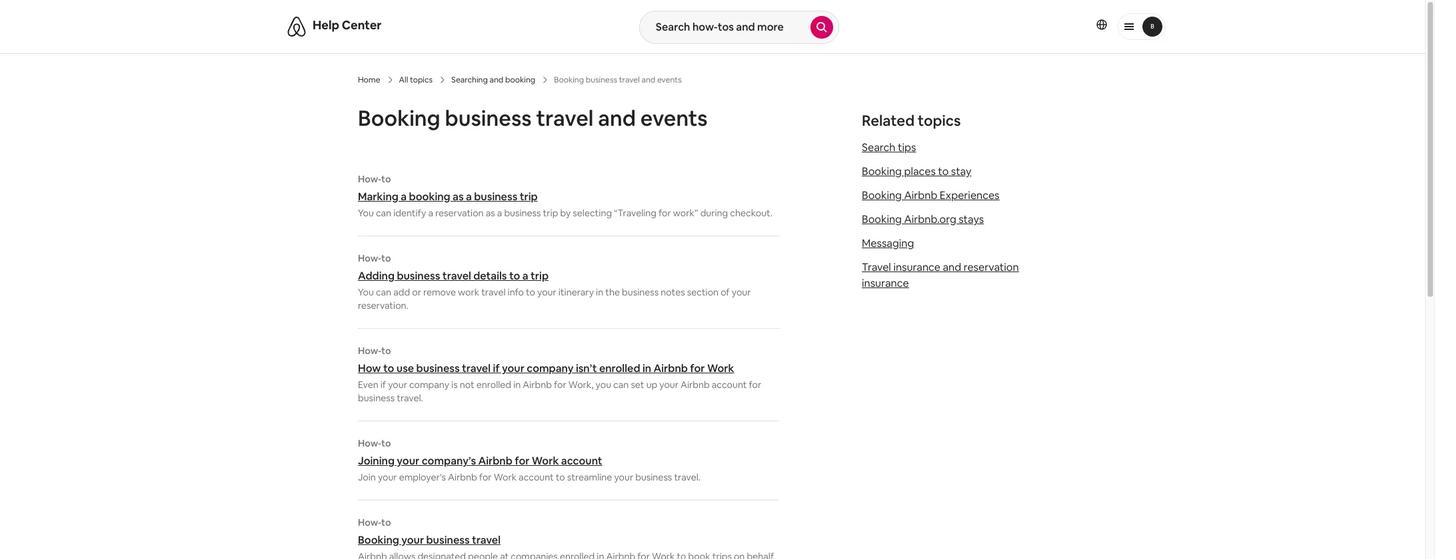 Task type: locate. For each thing, give the bounding box(es) containing it.
travel insurance and reservation insurance link
[[862, 261, 1019, 291]]

how-to joining your company's airbnb for work account join your employer's airbnb for work account to streamline your business travel.
[[358, 438, 701, 484]]

how- inside how-to adding business travel details to a trip you can add or remove work travel info to your itinerary in the business notes section of your reservation.
[[358, 253, 381, 265]]

how- for adding
[[358, 253, 381, 265]]

how-to marking a booking as a business trip you can identify a reservation as a business trip by selecting "traveling for work" during checkout.
[[358, 173, 773, 219]]

2 you from the top
[[358, 287, 374, 299]]

enrolled up you
[[599, 362, 640, 376]]

0 horizontal spatial booking
[[409, 190, 450, 204]]

0 vertical spatial you
[[358, 207, 374, 219]]

how- down "join"
[[358, 517, 381, 529]]

1 horizontal spatial travel.
[[674, 472, 701, 484]]

you for marking a booking as a business trip
[[358, 207, 374, 219]]

airbnb.org
[[904, 213, 956, 227]]

itinerary
[[558, 287, 594, 299]]

to left stay
[[938, 165, 949, 179]]

2 horizontal spatial and
[[943, 261, 961, 275]]

0 horizontal spatial topics
[[410, 75, 433, 85]]

join
[[358, 472, 376, 484]]

to up joining
[[381, 438, 391, 450]]

how- for joining
[[358, 438, 381, 450]]

booking up identify
[[409, 190, 450, 204]]

marking a booking as a business trip link
[[358, 190, 779, 204]]

1 vertical spatial topics
[[918, 111, 961, 130]]

enrolled right not
[[476, 379, 511, 391]]

1 horizontal spatial account
[[561, 455, 602, 469]]

you
[[596, 379, 611, 391]]

0 horizontal spatial and
[[490, 75, 503, 85]]

2 horizontal spatial work
[[707, 362, 734, 376]]

and right searching
[[490, 75, 503, 85]]

how- inside booking your business travel element
[[358, 517, 381, 529]]

0 vertical spatial reservation
[[435, 207, 484, 219]]

or
[[412, 287, 421, 299]]

reservation down stays
[[964, 261, 1019, 275]]

during
[[700, 207, 728, 219]]

in left the
[[596, 287, 603, 299]]

0 vertical spatial insurance
[[893, 261, 940, 275]]

0 horizontal spatial in
[[513, 379, 521, 391]]

0 vertical spatial in
[[596, 287, 603, 299]]

0 vertical spatial work
[[707, 362, 734, 376]]

airbnb
[[904, 189, 937, 203], [654, 362, 688, 376], [523, 379, 552, 391], [681, 379, 710, 391], [478, 455, 513, 469], [448, 472, 477, 484]]

0 vertical spatial travel.
[[397, 393, 423, 405]]

your
[[537, 287, 556, 299], [732, 287, 751, 299], [502, 362, 524, 376], [388, 379, 407, 391], [659, 379, 679, 391], [397, 455, 419, 469], [378, 472, 397, 484], [614, 472, 633, 484], [401, 534, 424, 548]]

is
[[451, 379, 458, 391]]

1 vertical spatial can
[[376, 287, 391, 299]]

4 how- from the top
[[358, 438, 381, 450]]

to inside booking your business travel element
[[381, 517, 391, 529]]

how- inside how-to marking a booking as a business trip you can identify a reservation as a business trip by selecting "traveling for work" during checkout.
[[358, 173, 381, 185]]

1 vertical spatial company
[[409, 379, 449, 391]]

0 vertical spatial account
[[712, 379, 747, 391]]

booking your business travel
[[358, 534, 501, 548]]

1 vertical spatial as
[[486, 207, 495, 219]]

company left is
[[409, 379, 449, 391]]

airbnb right up
[[681, 379, 710, 391]]

1 horizontal spatial work
[[532, 455, 559, 469]]

and
[[490, 75, 503, 85], [598, 105, 636, 132], [943, 261, 961, 275]]

adding
[[358, 269, 395, 283]]

in right not
[[513, 379, 521, 391]]

if
[[493, 362, 500, 376], [380, 379, 386, 391]]

booking down how-to
[[358, 534, 399, 548]]

None search field
[[639, 11, 839, 44]]

0 vertical spatial and
[[490, 75, 503, 85]]

how
[[358, 362, 381, 376]]

travel inside how-to how to use business travel if your company isn't enrolled in airbnb for work even if your company is not enrolled in airbnb for work, you can set up your airbnb account for business travel.
[[462, 362, 491, 376]]

0 horizontal spatial account
[[519, 472, 554, 484]]

0 vertical spatial can
[[376, 207, 391, 219]]

you inside how-to marking a booking as a business trip you can identify a reservation as a business trip by selecting "traveling for work" during checkout.
[[358, 207, 374, 219]]

topics right all
[[410, 75, 433, 85]]

topics
[[410, 75, 433, 85], [918, 111, 961, 130]]

1 vertical spatial account
[[561, 455, 602, 469]]

airbnb down company's
[[448, 472, 477, 484]]

how-to how to use business travel if your company isn't enrolled in airbnb for work even if your company is not enrolled in airbnb for work, you can set up your airbnb account for business travel.
[[358, 345, 761, 405]]

how- up joining
[[358, 438, 381, 450]]

1 vertical spatial you
[[358, 287, 374, 299]]

a
[[401, 190, 407, 204], [466, 190, 472, 204], [428, 207, 433, 219], [497, 207, 502, 219], [522, 269, 528, 283]]

1 horizontal spatial if
[[493, 362, 500, 376]]

help center
[[313, 17, 382, 33]]

1 vertical spatial travel.
[[674, 472, 701, 484]]

trip for adding business travel details to a trip
[[531, 269, 549, 283]]

0 horizontal spatial as
[[453, 190, 464, 204]]

search tips
[[862, 141, 916, 155]]

"traveling
[[614, 207, 657, 219]]

home link
[[358, 75, 380, 85]]

to up marking
[[381, 173, 391, 185]]

company
[[527, 362, 574, 376], [409, 379, 449, 391]]

2 vertical spatial work
[[494, 472, 517, 484]]

account inside how-to how to use business travel if your company isn't enrolled in airbnb for work even if your company is not enrolled in airbnb for work, you can set up your airbnb account for business travel.
[[712, 379, 747, 391]]

section
[[687, 287, 719, 299]]

for
[[659, 207, 671, 219], [690, 362, 705, 376], [554, 379, 566, 391], [749, 379, 761, 391], [515, 455, 530, 469], [479, 472, 492, 484]]

how-
[[358, 173, 381, 185], [358, 253, 381, 265], [358, 345, 381, 357], [358, 438, 381, 450], [358, 517, 381, 529]]

booking places to stay link
[[862, 165, 971, 179]]

you inside how-to adding business travel details to a trip you can add or remove work travel info to your itinerary in the business notes section of your reservation.
[[358, 287, 374, 299]]

booking
[[358, 105, 440, 132], [862, 165, 902, 179], [862, 189, 902, 203], [862, 213, 902, 227], [358, 534, 399, 548]]

0 horizontal spatial travel.
[[397, 393, 423, 405]]

can down marking
[[376, 207, 391, 219]]

2 vertical spatial can
[[613, 379, 629, 391]]

0 horizontal spatial reservation
[[435, 207, 484, 219]]

how- inside how-to how to use business travel if your company isn't enrolled in airbnb for work even if your company is not enrolled in airbnb for work, you can set up your airbnb account for business travel.
[[358, 345, 381, 357]]

joining your company's airbnb for work account link
[[358, 455, 779, 469]]

all topics
[[399, 75, 433, 85]]

1 vertical spatial reservation
[[964, 261, 1019, 275]]

booking down all
[[358, 105, 440, 132]]

adding business travel details to a trip link
[[358, 269, 779, 283]]

1 vertical spatial enrolled
[[476, 379, 511, 391]]

in
[[596, 287, 603, 299], [643, 362, 651, 376], [513, 379, 521, 391]]

travel.
[[397, 393, 423, 405], [674, 472, 701, 484]]

for inside how-to marking a booking as a business trip you can identify a reservation as a business trip by selecting "traveling for work" during checkout.
[[659, 207, 671, 219]]

to
[[938, 165, 949, 179], [381, 173, 391, 185], [381, 253, 391, 265], [509, 269, 520, 283], [526, 287, 535, 299], [381, 345, 391, 357], [383, 362, 394, 376], [381, 438, 391, 450], [556, 472, 565, 484], [381, 517, 391, 529]]

in up up
[[643, 362, 651, 376]]

0 vertical spatial booking
[[505, 75, 535, 85]]

1 how- from the top
[[358, 173, 381, 185]]

booking for booking business travel and events
[[358, 105, 440, 132]]

insurance down messaging
[[893, 261, 940, 275]]

1 horizontal spatial company
[[527, 362, 574, 376]]

the
[[605, 287, 620, 299]]

can up the reservation.
[[376, 287, 391, 299]]

help
[[313, 17, 339, 33]]

booking up messaging
[[862, 213, 902, 227]]

1 horizontal spatial booking
[[505, 75, 535, 85]]

0 vertical spatial topics
[[410, 75, 433, 85]]

2 vertical spatial and
[[943, 261, 961, 275]]

can left set
[[613, 379, 629, 391]]

events
[[640, 105, 708, 132]]

how- up the how
[[358, 345, 381, 357]]

messaging
[[862, 237, 914, 251]]

account
[[712, 379, 747, 391], [561, 455, 602, 469], [519, 472, 554, 484]]

enrolled
[[599, 362, 640, 376], [476, 379, 511, 391]]

trip
[[520, 190, 538, 204], [543, 207, 558, 219], [531, 269, 549, 283]]

insurance
[[893, 261, 940, 275], [862, 277, 909, 291]]

2 vertical spatial trip
[[531, 269, 549, 283]]

2 how- from the top
[[358, 253, 381, 265]]

work
[[458, 287, 479, 299]]

booking down search
[[862, 165, 902, 179]]

business inside how-to joining your company's airbnb for work account join your employer's airbnb for work account to streamline your business travel.
[[635, 472, 672, 484]]

2 horizontal spatial in
[[643, 362, 651, 376]]

you
[[358, 207, 374, 219], [358, 287, 374, 299]]

reservation inside the travel insurance and reservation insurance
[[964, 261, 1019, 275]]

booking
[[505, 75, 535, 85], [409, 190, 450, 204]]

airbnb up up
[[654, 362, 688, 376]]

as
[[453, 190, 464, 204], [486, 207, 495, 219]]

topics right related on the top right of page
[[918, 111, 961, 130]]

0 horizontal spatial if
[[380, 379, 386, 391]]

1 vertical spatial booking
[[409, 190, 450, 204]]

how- up marking
[[358, 173, 381, 185]]

can inside how-to adding business travel details to a trip you can add or remove work travel info to your itinerary in the business notes section of your reservation.
[[376, 287, 391, 299]]

trip for marking a booking as a business trip
[[520, 190, 538, 204]]

employer's
[[399, 472, 446, 484]]

1 vertical spatial insurance
[[862, 277, 909, 291]]

how- up adding
[[358, 253, 381, 265]]

booking down booking places to stay link
[[862, 189, 902, 203]]

reservation right identify
[[435, 207, 484, 219]]

travel insurance and reservation insurance
[[862, 261, 1019, 291]]

1 horizontal spatial reservation
[[964, 261, 1019, 275]]

can
[[376, 207, 391, 219], [376, 287, 391, 299], [613, 379, 629, 391]]

booking for booking places to stay
[[862, 165, 902, 179]]

trip inside how-to adding business travel details to a trip you can add or remove work travel info to your itinerary in the business notes section of your reservation.
[[531, 269, 549, 283]]

remove
[[423, 287, 456, 299]]

1 you from the top
[[358, 207, 374, 219]]

work
[[707, 362, 734, 376], [532, 455, 559, 469], [494, 472, 517, 484]]

company up the work,
[[527, 362, 574, 376]]

how to use business travel if your company isn't enrolled in airbnb for work element
[[358, 345, 779, 405]]

how- inside how-to joining your company's airbnb for work account join your employer's airbnb for work account to streamline your business travel.
[[358, 438, 381, 450]]

5 how- from the top
[[358, 517, 381, 529]]

1 horizontal spatial and
[[598, 105, 636, 132]]

0 vertical spatial enrolled
[[599, 362, 640, 376]]

use
[[396, 362, 414, 376]]

0 vertical spatial if
[[493, 362, 500, 376]]

searching and booking link
[[451, 75, 535, 85]]

booking for booking airbnb.org stays
[[862, 213, 902, 227]]

to up info
[[509, 269, 520, 283]]

0 vertical spatial as
[[453, 190, 464, 204]]

and left events
[[598, 105, 636, 132]]

and down stays
[[943, 261, 961, 275]]

2 vertical spatial account
[[519, 472, 554, 484]]

insurance down "travel" at the top of page
[[862, 277, 909, 291]]

checkout.
[[730, 207, 773, 219]]

center
[[342, 17, 382, 33]]

to up booking your business travel
[[381, 517, 391, 529]]

work inside how-to how to use business travel if your company isn't enrolled in airbnb for work even if your company is not enrolled in airbnb for work, you can set up your airbnb account for business travel.
[[707, 362, 734, 376]]

2 vertical spatial in
[[513, 379, 521, 391]]

1 horizontal spatial topics
[[918, 111, 961, 130]]

you down adding
[[358, 287, 374, 299]]

booking places to stay
[[862, 165, 971, 179]]

3 how- from the top
[[358, 345, 381, 357]]

booking up booking business travel and events
[[505, 75, 535, 85]]

you for adding business travel details to a trip
[[358, 287, 374, 299]]

1 horizontal spatial in
[[596, 287, 603, 299]]

0 horizontal spatial work
[[494, 472, 517, 484]]

you down marking
[[358, 207, 374, 219]]

0 horizontal spatial enrolled
[[476, 379, 511, 391]]

can inside how-to marking a booking as a business trip you can identify a reservation as a business trip by selecting "traveling for work" during checkout.
[[376, 207, 391, 219]]

0 vertical spatial trip
[[520, 190, 538, 204]]

business
[[445, 105, 532, 132], [474, 190, 517, 204], [504, 207, 541, 219], [397, 269, 440, 283], [622, 287, 659, 299], [416, 362, 460, 376], [358, 393, 395, 405], [635, 472, 672, 484], [426, 534, 470, 548]]

2 horizontal spatial account
[[712, 379, 747, 391]]

airbnb homepage image
[[286, 16, 307, 37]]



Task type: describe. For each thing, give the bounding box(es) containing it.
tips
[[898, 141, 916, 155]]

help center link
[[313, 17, 382, 33]]

travel
[[862, 261, 891, 275]]

0 horizontal spatial company
[[409, 379, 449, 391]]

of
[[721, 287, 730, 299]]

how-to
[[358, 517, 391, 529]]

booking business travel and events
[[358, 105, 708, 132]]

by
[[560, 207, 571, 219]]

home
[[358, 75, 380, 85]]

work,
[[568, 379, 594, 391]]

related topics
[[862, 111, 961, 130]]

topics for all topics
[[410, 75, 433, 85]]

notes
[[661, 287, 685, 299]]

airbnb down places
[[904, 189, 937, 203]]

airbnb right company's
[[478, 455, 513, 469]]

marking a booking as a business trip element
[[358, 173, 779, 220]]

how- for how
[[358, 345, 381, 357]]

in inside how-to adding business travel details to a trip you can add or remove work travel info to your itinerary in the business notes section of your reservation.
[[596, 287, 603, 299]]

even
[[358, 379, 378, 391]]

to down joining your company's airbnb for work account link
[[556, 472, 565, 484]]

booking airbnb experiences link
[[862, 189, 1000, 203]]

search tips link
[[862, 141, 916, 155]]

reservation.
[[358, 300, 408, 312]]

can for adding
[[376, 287, 391, 299]]

booking for booking your business travel
[[358, 534, 399, 548]]

to inside how-to marking a booking as a business trip you can identify a reservation as a business trip by selecting "traveling for work" during checkout.
[[381, 173, 391, 185]]

how- for marking
[[358, 173, 381, 185]]

isn't
[[576, 362, 597, 376]]

experiences
[[940, 189, 1000, 203]]

stays
[[959, 213, 984, 227]]

reservation inside how-to marking a booking as a business trip you can identify a reservation as a business trip by selecting "traveling for work" during checkout.
[[435, 207, 484, 219]]

Search how-tos and more search field
[[640, 11, 810, 43]]

info
[[508, 287, 524, 299]]

details
[[473, 269, 507, 283]]

all
[[399, 75, 408, 85]]

can for marking
[[376, 207, 391, 219]]

topics for related topics
[[918, 111, 961, 130]]

marking
[[358, 190, 398, 204]]

to right info
[[526, 287, 535, 299]]

and inside the travel insurance and reservation insurance
[[943, 261, 961, 275]]

joining
[[358, 455, 395, 469]]

can inside how-to how to use business travel if your company isn't enrolled in airbnb for work even if your company is not enrolled in airbnb for work, you can set up your airbnb account for business travel.
[[613, 379, 629, 391]]

1 vertical spatial and
[[598, 105, 636, 132]]

all topics link
[[399, 75, 433, 85]]

to left use
[[383, 362, 394, 376]]

booking airbnb experiences
[[862, 189, 1000, 203]]

search
[[862, 141, 896, 155]]

streamline
[[567, 472, 612, 484]]

set
[[631, 379, 644, 391]]

up
[[646, 379, 657, 391]]

add
[[393, 287, 410, 299]]

identify
[[393, 207, 426, 219]]

searching and booking
[[451, 75, 535, 85]]

booking for booking airbnb experiences
[[862, 189, 902, 203]]

joining your company's airbnb for work account element
[[358, 438, 779, 485]]

messaging link
[[862, 237, 914, 251]]

company's
[[422, 455, 476, 469]]

booking your business travel link
[[358, 534, 779, 548]]

a inside how-to adding business travel details to a trip you can add or remove work travel info to your itinerary in the business notes section of your reservation.
[[522, 269, 528, 283]]

to down the reservation.
[[381, 345, 391, 357]]

booking your business travel element
[[358, 517, 779, 560]]

1 vertical spatial work
[[532, 455, 559, 469]]

1 horizontal spatial enrolled
[[599, 362, 640, 376]]

how to use business travel if your company isn't enrolled in airbnb for work link
[[358, 362, 779, 376]]

searching
[[451, 75, 488, 85]]

how-to adding business travel details to a trip you can add or remove work travel info to your itinerary in the business notes section of your reservation.
[[358, 253, 751, 312]]

booking airbnb.org stays
[[862, 213, 984, 227]]

places
[[904, 165, 936, 179]]

travel. inside how-to joining your company's airbnb for work account join your employer's airbnb for work account to streamline your business travel.
[[674, 472, 701, 484]]

0 vertical spatial company
[[527, 362, 574, 376]]

travel. inside how-to how to use business travel if your company isn't enrolled in airbnb for work even if your company is not enrolled in airbnb for work, you can set up your airbnb account for business travel.
[[397, 393, 423, 405]]

work"
[[673, 207, 698, 219]]

stay
[[951, 165, 971, 179]]

airbnb down how to use business travel if your company isn't enrolled in airbnb for work link
[[523, 379, 552, 391]]

booking airbnb.org stays link
[[862, 213, 984, 227]]

1 vertical spatial trip
[[543, 207, 558, 219]]

not
[[460, 379, 474, 391]]

adding business travel details to a trip element
[[358, 253, 779, 313]]

to up adding
[[381, 253, 391, 265]]

1 horizontal spatial as
[[486, 207, 495, 219]]

main navigation menu image
[[1142, 17, 1162, 37]]

selecting
[[573, 207, 612, 219]]

1 vertical spatial if
[[380, 379, 386, 391]]

related
[[862, 111, 915, 130]]

1 vertical spatial in
[[643, 362, 651, 376]]

booking inside how-to marking a booking as a business trip you can identify a reservation as a business trip by selecting "traveling for work" during checkout.
[[409, 190, 450, 204]]



Task type: vqa. For each thing, say whether or not it's contained in the screenshot.
'4.97 out of 5 average rating' icon
no



